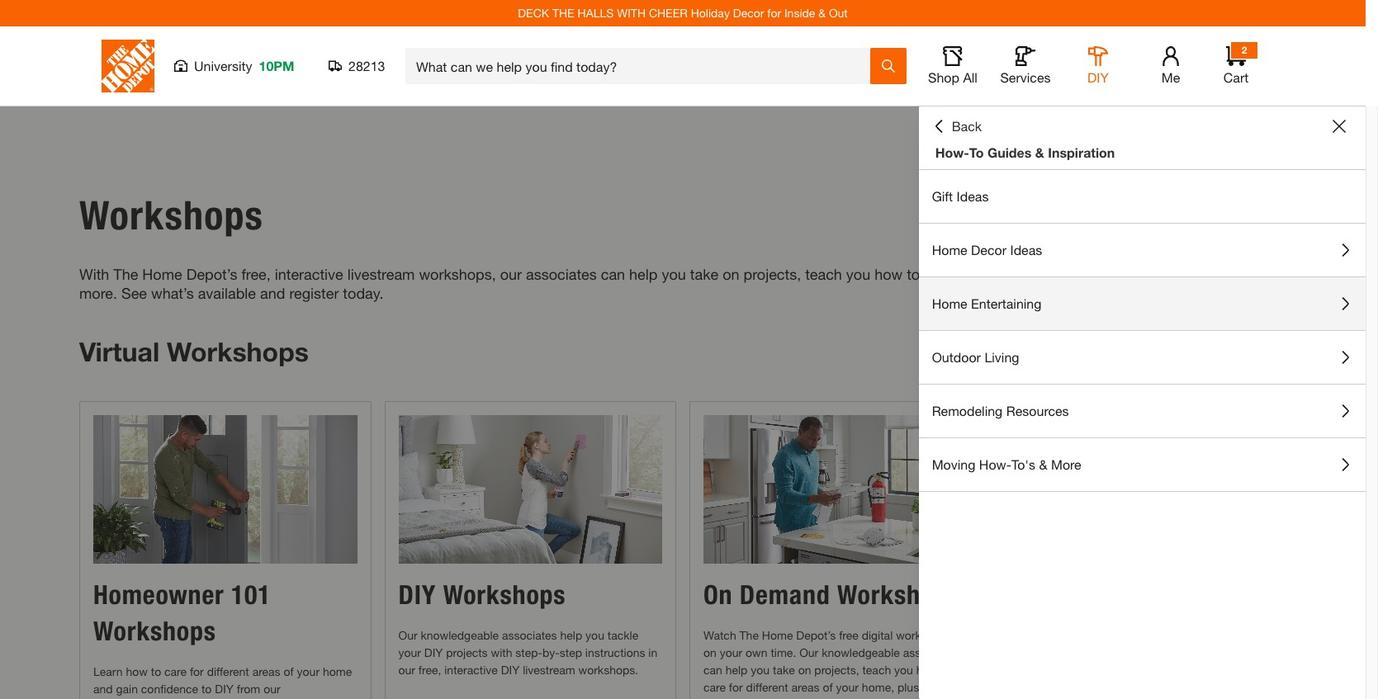 Task type: vqa. For each thing, say whether or not it's contained in the screenshot.


Task type: describe. For each thing, give the bounding box(es) containing it.
your inside learn how to care for different areas of your home and gain confidence to diy from our knowledgeable associates in our free, interacti
[[297, 665, 320, 679]]

free, inside the our knowledgeable associates help you tackle your diy projects with step-by-step instructions in our free, interactive diy livestream workshops.
[[419, 663, 441, 677]]

different inside learn how to care for different areas of your home and gain confidence to diy from our knowledgeable associates in our free, interacti
[[207, 665, 249, 679]]

our inside watch the home depot's free digital workshops on your own time. our knowledgeable associates can help you take on projects, teach you how to care for different areas of your home, plus so much more.
[[800, 646, 819, 660]]

plus inside watch the home depot's free digital workshops on your own time. our knowledgeable associates can help you take on projects, teach you how to care for different areas of your home, plus so much more.
[[898, 680, 919, 694]]

the
[[552, 6, 575, 20]]

menu containing gift ideas
[[919, 170, 1366, 492]]

home entertaining button
[[919, 277, 1366, 330]]

me button
[[1145, 46, 1198, 86]]

diy workshops
[[398, 579, 566, 611]]

with
[[79, 265, 109, 283]]

for inside 'with the home depot's free, interactive livestream workshops, our associates can help you take on projects, teach you how to care for different areas of your home, plus so much more. see what's available and register today.'
[[957, 265, 975, 283]]

gift
[[932, 188, 953, 204]]

guides
[[988, 145, 1032, 160]]

remodeling
[[932, 403, 1003, 419]]

home, inside watch the home depot's free digital workshops on your own time. our knowledgeable associates can help you take on projects, teach you how to care for different areas of your home, plus so much more.
[[862, 680, 894, 694]]

gift ideas
[[932, 188, 989, 204]]

what's
[[151, 284, 194, 302]]

0 horizontal spatial decor
[[733, 6, 764, 20]]

how-to guides & inspiration
[[935, 145, 1115, 160]]

28213
[[349, 58, 385, 74]]

2 in. flex putty knife image
[[398, 415, 662, 564]]

plus inside 'with the home depot's free, interactive livestream workshops, our associates can help you take on projects, teach you how to care for different areas of your home, plus so much more. see what's available and register today.'
[[1174, 265, 1202, 283]]

with
[[617, 6, 646, 20]]

gift ideas link
[[919, 170, 1366, 223]]

of inside watch the home depot's free digital workshops on your own time. our knowledgeable associates can help you take on projects, teach you how to care for different areas of your home, plus so much more.
[[823, 680, 833, 694]]

moving how-to's & more
[[932, 457, 1082, 472]]

2
[[1242, 44, 1247, 56]]

0 horizontal spatial how-
[[935, 145, 969, 160]]

workshops,
[[419, 265, 496, 283]]

today.
[[343, 284, 384, 302]]

0 vertical spatial &
[[819, 6, 826, 20]]

in inside learn how to care for different areas of your home and gain confidence to diy from our knowledgeable associates in our free, interacti
[[233, 699, 242, 700]]

much inside watch the home depot's free digital workshops on your own time. our knowledgeable associates can help you take on projects, teach you how to care for different areas of your home, plus so much more.
[[938, 680, 967, 694]]

more. inside 'with the home depot's free, interactive livestream workshops, our associates can help you take on projects, teach you how to care for different areas of your home, plus so much more. see what's available and register today.'
[[79, 284, 117, 302]]

demand
[[740, 579, 830, 611]]

me
[[1162, 69, 1180, 85]]

& for how-to guides & inspiration
[[1035, 145, 1045, 160]]

areas inside 'with the home depot's free, interactive livestream workshops, our associates can help you take on projects, teach you how to care for different areas of your home, plus so much more. see what's available and register today.'
[[1037, 265, 1074, 283]]

different inside watch the home depot's free digital workshops on your own time. our knowledgeable associates can help you take on projects, teach you how to care for different areas of your home, plus so much more.
[[746, 680, 788, 694]]

home inside 'with the home depot's free, interactive livestream workshops, our associates can help you take on projects, teach you how to care for different areas of your home, plus so much more. see what's available and register today.'
[[142, 265, 182, 283]]

28213 button
[[329, 58, 386, 74]]

depot's for free
[[796, 628, 836, 642]]

moving how-to's & more button
[[919, 439, 1366, 491]]

halls
[[578, 6, 614, 20]]

belleview venetian bronze single cylinder door handleset with cove door knob featuring smartkey security image
[[93, 415, 357, 564]]

outdoor
[[932, 349, 981, 365]]

projects, inside 'with the home depot's free, interactive livestream workshops, our associates can help you take on projects, teach you how to care for different areas of your home, plus so much more. see what's available and register today.'
[[744, 265, 801, 283]]

and inside 'with the home depot's free, interactive livestream workshops, our associates can help you take on projects, teach you how to care for different areas of your home, plus so much more. see what's available and register today.'
[[260, 284, 285, 302]]

entertaining
[[971, 296, 1042, 311]]

2 horizontal spatial on
[[798, 663, 811, 677]]

how inside watch the home depot's free digital workshops on your own time. our knowledgeable associates can help you take on projects, teach you how to care for different areas of your home, plus so much more.
[[917, 663, 938, 677]]

to's
[[1012, 457, 1036, 472]]

our inside the our knowledgeable associates help you tackle your diy projects with step-by-step instructions in our free, interactive diy livestream workshops.
[[398, 663, 415, 677]]

cart
[[1224, 69, 1249, 85]]

all
[[963, 69, 978, 85]]

digital
[[862, 628, 893, 642]]

cheer
[[649, 6, 688, 20]]

free
[[839, 628, 859, 642]]

our knowledgeable associates help you tackle your diy projects with step-by-step instructions in our free, interactive diy livestream workshops.
[[398, 628, 658, 677]]

free, inside 'with the home depot's free, interactive livestream workshops, our associates can help you take on projects, teach you how to care for different areas of your home, plus so much more. see what's available and register today.'
[[241, 265, 271, 283]]

step-
[[516, 646, 543, 660]]

watch
[[704, 628, 736, 642]]

knowledgeable inside the our knowledgeable associates help you tackle your diy projects with step-by-step instructions in our free, interactive diy livestream workshops.
[[421, 628, 499, 642]]

with the home depot's free, interactive livestream workshops, our associates can help you take on projects, teach you how to care for different areas of your home, plus so much more. see what's available and register today.
[[79, 265, 1263, 302]]

knowledgeable inside watch the home depot's free digital workshops on your own time. our knowledgeable associates can help you take on projects, teach you how to care for different areas of your home, plus so much more.
[[822, 646, 900, 660]]

interactive inside the our knowledgeable associates help you tackle your diy projects with step-by-step instructions in our free, interactive diy livestream workshops.
[[445, 663, 498, 677]]

drawer close image
[[1333, 120, 1346, 133]]

our inside 'with the home depot's free, interactive livestream workshops, our associates can help you take on projects, teach you how to care for different areas of your home, plus so much more. see what's available and register today.'
[[500, 265, 522, 283]]

& for moving how-to's & more
[[1039, 457, 1048, 472]]

livestream inside the our knowledgeable associates help you tackle your diy projects with step-by-step instructions in our free, interactive diy livestream workshops.
[[523, 663, 575, 677]]

on demand workshops
[[704, 579, 960, 611]]

and inside learn how to care for different areas of your home and gain confidence to diy from our knowledgeable associates in our free, interacti
[[93, 682, 113, 696]]

home entertaining
[[932, 296, 1042, 311]]

confidence
[[141, 682, 198, 696]]

register
[[289, 284, 339, 302]]

workshops
[[896, 628, 953, 642]]

diy button
[[1072, 46, 1125, 86]]

cart 2
[[1224, 44, 1249, 85]]

diy inside button
[[1088, 69, 1109, 85]]

home
[[323, 665, 352, 679]]

by-
[[543, 646, 560, 660]]

outdoor living button
[[919, 331, 1366, 384]]

decor inside button
[[971, 242, 1007, 258]]

moving
[[932, 457, 976, 472]]

back button
[[932, 118, 982, 135]]

associates inside 'with the home depot's free, interactive livestream workshops, our associates can help you take on projects, teach you how to care for different areas of your home, plus so much more. see what's available and register today.'
[[526, 265, 597, 283]]

diy inside learn how to care for different areas of your home and gain confidence to diy from our knowledgeable associates in our free, interacti
[[215, 682, 234, 696]]

livestream inside 'with the home depot's free, interactive livestream workshops, our associates can help you take on projects, teach you how to care for different areas of your home, plus so much more. see what's available and register today.'
[[347, 265, 415, 283]]

of inside 'with the home depot's free, interactive livestream workshops, our associates can help you take on projects, teach you how to care for different areas of your home, plus so much more. see what's available and register today.'
[[1078, 265, 1091, 283]]

help inside the our knowledgeable associates help you tackle your diy projects with step-by-step instructions in our free, interactive diy livestream workshops.
[[560, 628, 582, 642]]

feedback link image
[[1356, 279, 1378, 368]]

so inside 'with the home depot's free, interactive livestream workshops, our associates can help you take on projects, teach you how to care for different areas of your home, plus so much more. see what's available and register today.'
[[1206, 265, 1222, 283]]

0 vertical spatial ideas
[[957, 188, 989, 204]]

workshops inside homeowner 101 workshops
[[93, 615, 216, 647]]

your inside the our knowledgeable associates help you tackle your diy projects with step-by-step instructions in our free, interactive diy livestream workshops.
[[398, 646, 421, 660]]

services
[[1001, 69, 1051, 85]]

back
[[952, 118, 982, 134]]

holiday
[[691, 6, 730, 20]]

how inside 'with the home depot's free, interactive livestream workshops, our associates can help you take on projects, teach you how to care for different areas of your home, plus so much more. see what's available and register today.'
[[875, 265, 903, 283]]

0 horizontal spatial on
[[704, 646, 717, 660]]

depot's for free,
[[186, 265, 237, 283]]

home inside watch the home depot's free digital workshops on your own time. our knowledgeable associates can help you take on projects, teach you how to care for different areas of your home, plus so much more.
[[762, 628, 793, 642]]

remodeling resources button
[[919, 385, 1366, 438]]

areas inside watch the home depot's free digital workshops on your own time. our knowledgeable associates can help you take on projects, teach you how to care for different areas of your home, plus so much more.
[[792, 680, 820, 694]]

workshops up digital
[[837, 579, 960, 611]]



Task type: locate. For each thing, give the bounding box(es) containing it.
inspiration
[[1048, 145, 1115, 160]]

1 vertical spatial different
[[207, 665, 249, 679]]

how- inside button
[[979, 457, 1012, 472]]

1 vertical spatial interactive
[[445, 663, 498, 677]]

1 vertical spatial and
[[93, 682, 113, 696]]

kitchen fire extinguisher with easy mount bracket, 10 b:c, dry chemical, one-time use image
[[704, 415, 968, 564]]

1 vertical spatial of
[[284, 665, 294, 679]]

projects,
[[744, 265, 801, 283], [815, 663, 859, 677]]

remodeling resources
[[932, 403, 1069, 419]]

watch the home depot's free digital workshops on your own time. our knowledgeable associates can help you take on projects, teach you how to care for different areas of your home, plus so much more.
[[704, 628, 967, 700]]

home up "time."
[[762, 628, 793, 642]]

different up from
[[207, 665, 249, 679]]

0 vertical spatial care
[[924, 265, 953, 283]]

1 vertical spatial decor
[[971, 242, 1007, 258]]

more.
[[79, 284, 117, 302], [704, 698, 733, 700]]

the inside 'with the home depot's free, interactive livestream workshops, our associates can help you take on projects, teach you how to care for different areas of your home, plus so much more. see what's available and register today.'
[[113, 265, 138, 283]]

your inside 'with the home depot's free, interactive livestream workshops, our associates can help you take on projects, teach you how to care for different areas of your home, plus so much more. see what's available and register today.'
[[1095, 265, 1124, 283]]

for inside watch the home depot's free digital workshops on your own time. our knowledgeable associates can help you take on projects, teach you how to care for different areas of your home, plus so much more.
[[729, 680, 743, 694]]

1 vertical spatial projects,
[[815, 663, 859, 677]]

care down the home decor ideas on the right of page
[[924, 265, 953, 283]]

ideas inside button
[[1010, 242, 1043, 258]]

0 horizontal spatial help
[[560, 628, 582, 642]]

our down from
[[245, 699, 262, 700]]

so inside watch the home depot's free digital workshops on your own time. our knowledgeable associates can help you take on projects, teach you how to care for different areas of your home, plus so much more.
[[923, 680, 935, 694]]

menu
[[919, 170, 1366, 492]]

the up own
[[740, 628, 759, 642]]

diy
[[1088, 69, 1109, 85], [398, 579, 436, 611], [424, 646, 443, 660], [501, 663, 520, 677], [215, 682, 234, 696]]

0 horizontal spatial in
[[233, 699, 242, 700]]

associates inside the our knowledgeable associates help you tackle your diy projects with step-by-step instructions in our free, interactive diy livestream workshops.
[[502, 628, 557, 642]]

with
[[491, 646, 512, 660]]

1 vertical spatial areas
[[252, 665, 280, 679]]

2 horizontal spatial care
[[924, 265, 953, 283]]

2 vertical spatial help
[[726, 663, 748, 677]]

out
[[829, 6, 848, 20]]

0 vertical spatial free,
[[241, 265, 271, 283]]

help inside 'with the home depot's free, interactive livestream workshops, our associates can help you take on projects, teach you how to care for different areas of your home, plus so much more. see what's available and register today.'
[[629, 265, 658, 283]]

1 vertical spatial care
[[164, 665, 187, 679]]

What can we help you find today? search field
[[416, 49, 870, 83]]

1 horizontal spatial help
[[629, 265, 658, 283]]

can inside 'with the home depot's free, interactive livestream workshops, our associates can help you take on projects, teach you how to care for different areas of your home, plus so much more. see what's available and register today.'
[[601, 265, 625, 283]]

0 horizontal spatial areas
[[252, 665, 280, 679]]

learn
[[93, 665, 123, 679]]

care inside watch the home depot's free digital workshops on your own time. our knowledgeable associates can help you take on projects, teach you how to care for different areas of your home, plus so much more.
[[704, 680, 726, 694]]

2 horizontal spatial areas
[[1037, 265, 1074, 283]]

1 vertical spatial &
[[1035, 145, 1045, 160]]

knowledgeable up projects
[[421, 628, 499, 642]]

home up what's
[[142, 265, 182, 283]]

0 vertical spatial help
[[629, 265, 658, 283]]

1 vertical spatial depot's
[[796, 628, 836, 642]]

1 vertical spatial our
[[800, 646, 819, 660]]

1 vertical spatial much
[[938, 680, 967, 694]]

more
[[1051, 457, 1082, 472]]

step
[[560, 646, 582, 660]]

to inside 'with the home depot's free, interactive livestream workshops, our associates can help you take on projects, teach you how to care for different areas of your home, plus so much more. see what's available and register today.'
[[907, 265, 920, 283]]

of inside learn how to care for different areas of your home and gain confidence to diy from our knowledgeable associates in our free, interacti
[[284, 665, 294, 679]]

home, inside 'with the home depot's free, interactive livestream workshops, our associates can help you take on projects, teach you how to care for different areas of your home, plus so much more. see what's available and register today.'
[[1128, 265, 1170, 283]]

2 horizontal spatial of
[[1078, 265, 1091, 283]]

in inside the our knowledgeable associates help you tackle your diy projects with step-by-step instructions in our free, interactive diy livestream workshops.
[[649, 646, 658, 660]]

university 10pm
[[194, 58, 294, 74]]

our right workshops,
[[500, 265, 522, 283]]

1 horizontal spatial areas
[[792, 680, 820, 694]]

0 vertical spatial and
[[260, 284, 285, 302]]

and down learn
[[93, 682, 113, 696]]

depot's inside watch the home depot's free digital workshops on your own time. our knowledgeable associates can help you take on projects, teach you how to care for different areas of your home, plus so much more.
[[796, 628, 836, 642]]

from
[[237, 682, 260, 696]]

for inside learn how to care for different areas of your home and gain confidence to diy from our knowledgeable associates in our free, interacti
[[190, 665, 204, 679]]

in
[[649, 646, 658, 660], [233, 699, 242, 700]]

0 vertical spatial how-
[[935, 145, 969, 160]]

and left register
[[260, 284, 285, 302]]

home, down digital
[[862, 680, 894, 694]]

the home depot logo image
[[102, 40, 154, 92]]

0 horizontal spatial knowledgeable
[[93, 699, 171, 700]]

to
[[907, 265, 920, 283], [942, 663, 952, 677], [151, 665, 161, 679], [201, 682, 212, 696]]

0 vertical spatial can
[[601, 265, 625, 283]]

deck the halls with cheer holiday decor for inside & out
[[518, 6, 848, 20]]

the up see
[[113, 265, 138, 283]]

0 vertical spatial our
[[398, 628, 418, 642]]

workshops down available
[[167, 336, 309, 368]]

living
[[985, 349, 1020, 365]]

knowledgeable inside learn how to care for different areas of your home and gain confidence to diy from our knowledgeable associates in our free, interacti
[[93, 699, 171, 700]]

our right from
[[264, 682, 281, 696]]

ideas right gift
[[957, 188, 989, 204]]

areas down "time."
[[792, 680, 820, 694]]

1 vertical spatial ideas
[[1010, 242, 1043, 258]]

0 vertical spatial areas
[[1037, 265, 1074, 283]]

see
[[121, 284, 147, 302]]

1 horizontal spatial how-
[[979, 457, 1012, 472]]

0 vertical spatial interactive
[[275, 265, 343, 283]]

in down from
[[233, 699, 242, 700]]

care up confidence
[[164, 665, 187, 679]]

home up outdoor
[[932, 296, 968, 311]]

on
[[704, 579, 733, 611]]

areas up entertaining at the top of page
[[1037, 265, 1074, 283]]

home inside home decor ideas button
[[932, 242, 968, 258]]

2 vertical spatial areas
[[792, 680, 820, 694]]

depot's inside 'with the home depot's free, interactive livestream workshops, our associates can help you take on projects, teach you how to care for different areas of your home, plus so much more. see what's available and register today.'
[[186, 265, 237, 283]]

livestream down by-
[[523, 663, 575, 677]]

1 vertical spatial home,
[[862, 680, 894, 694]]

deck
[[518, 6, 549, 20]]

0 horizontal spatial interactive
[[275, 265, 343, 283]]

in right instructions
[[649, 646, 658, 660]]

of
[[1078, 265, 1091, 283], [284, 665, 294, 679], [823, 680, 833, 694]]

workshops
[[79, 192, 264, 240], [167, 336, 309, 368], [443, 579, 566, 611], [837, 579, 960, 611], [93, 615, 216, 647]]

our
[[398, 628, 418, 642], [800, 646, 819, 660]]

ideas
[[957, 188, 989, 204], [1010, 242, 1043, 258]]

shop
[[928, 69, 960, 85]]

take inside 'with the home depot's free, interactive livestream workshops, our associates can help you take on projects, teach you how to care for different areas of your home, plus so much more. see what's available and register today.'
[[690, 265, 719, 283]]

2 vertical spatial &
[[1039, 457, 1048, 472]]

help
[[629, 265, 658, 283], [560, 628, 582, 642], [726, 663, 748, 677]]

1 vertical spatial knowledgeable
[[822, 646, 900, 660]]

home inside home entertaining button
[[932, 296, 968, 311]]

interactive down projects
[[445, 663, 498, 677]]

0 vertical spatial of
[[1078, 265, 1091, 283]]

1 vertical spatial help
[[560, 628, 582, 642]]

associates inside learn how to care for different areas of your home and gain confidence to diy from our knowledgeable associates in our free, interacti
[[175, 699, 230, 700]]

0 horizontal spatial plus
[[898, 680, 919, 694]]

0 vertical spatial more.
[[79, 284, 117, 302]]

to
[[969, 145, 984, 160]]

different
[[979, 265, 1033, 283], [207, 665, 249, 679], [746, 680, 788, 694]]

the inside watch the home depot's free digital workshops on your own time. our knowledgeable associates can help you take on projects, teach you how to care for different areas of your home, plus so much more.
[[740, 628, 759, 642]]

depot's left free
[[796, 628, 836, 642]]

care inside 'with the home depot's free, interactive livestream workshops, our associates can help you take on projects, teach you how to care for different areas of your home, plus so much more. see what's available and register today.'
[[924, 265, 953, 283]]

home
[[932, 242, 968, 258], [142, 265, 182, 283], [932, 296, 968, 311], [762, 628, 793, 642]]

services button
[[999, 46, 1052, 86]]

knowledgeable down free
[[822, 646, 900, 660]]

time.
[[771, 646, 796, 660]]

you inside the our knowledgeable associates help you tackle your diy projects with step-by-step instructions in our free, interactive diy livestream workshops.
[[586, 628, 605, 642]]

workshops down homeowner
[[93, 615, 216, 647]]

0 vertical spatial take
[[690, 265, 719, 283]]

how
[[875, 265, 903, 283], [917, 663, 938, 677], [126, 665, 148, 679]]

2 vertical spatial on
[[798, 663, 811, 677]]

virtual workshops
[[79, 336, 309, 368]]

2 vertical spatial free,
[[265, 699, 288, 700]]

home decor ideas
[[932, 242, 1043, 258]]

1 horizontal spatial on
[[723, 265, 740, 283]]

shop all button
[[927, 46, 979, 86]]

our inside the our knowledgeable associates help you tackle your diy projects with step-by-step instructions in our free, interactive diy livestream workshops.
[[398, 628, 418, 642]]

livestream up today.
[[347, 265, 415, 283]]

areas
[[1037, 265, 1074, 283], [252, 665, 280, 679], [792, 680, 820, 694]]

1 vertical spatial take
[[773, 663, 795, 677]]

deck the halls with cheer holiday decor for inside & out link
[[518, 6, 848, 20]]

2 horizontal spatial different
[[979, 265, 1033, 283]]

0 horizontal spatial teach
[[805, 265, 842, 283]]

university
[[194, 58, 252, 74]]

0 vertical spatial home,
[[1128, 265, 1170, 283]]

& right to's
[[1039, 457, 1048, 472]]

how inside learn how to care for different areas of your home and gain confidence to diy from our knowledgeable associates in our free, interacti
[[126, 665, 148, 679]]

1 horizontal spatial depot's
[[796, 628, 836, 642]]

0 vertical spatial so
[[1206, 265, 1222, 283]]

homeowner
[[93, 579, 224, 611]]

knowledgeable
[[421, 628, 499, 642], [822, 646, 900, 660], [93, 699, 171, 700]]

our right "home" at the left bottom
[[398, 663, 415, 677]]

0 horizontal spatial take
[[690, 265, 719, 283]]

0 vertical spatial the
[[113, 265, 138, 283]]

1 horizontal spatial different
[[746, 680, 788, 694]]

interactive up register
[[275, 265, 343, 283]]

1 horizontal spatial in
[[649, 646, 658, 660]]

decor
[[733, 6, 764, 20], [971, 242, 1007, 258]]

care down the watch
[[704, 680, 726, 694]]

associates inside watch the home depot's free digital workshops on your own time. our knowledgeable associates can help you take on projects, teach you how to care for different areas of your home, plus so much more.
[[903, 646, 958, 660]]

0 horizontal spatial ideas
[[957, 188, 989, 204]]

0 vertical spatial much
[[1226, 265, 1263, 283]]

10pm
[[259, 58, 294, 74]]

inside
[[785, 6, 815, 20]]

0 horizontal spatial care
[[164, 665, 187, 679]]

the for with
[[113, 265, 138, 283]]

0 horizontal spatial projects,
[[744, 265, 801, 283]]

0 vertical spatial knowledgeable
[[421, 628, 499, 642]]

home decor ideas button
[[919, 224, 1366, 277]]

&
[[819, 6, 826, 20], [1035, 145, 1045, 160], [1039, 457, 1048, 472]]

1 horizontal spatial more.
[[704, 698, 733, 700]]

ideas up entertaining at the top of page
[[1010, 242, 1043, 258]]

the
[[113, 265, 138, 283], [740, 628, 759, 642]]

gain
[[116, 682, 138, 696]]

1 horizontal spatial home,
[[1128, 265, 1170, 283]]

for down the home decor ideas on the right of page
[[957, 265, 975, 283]]

so
[[1206, 265, 1222, 283], [923, 680, 935, 694]]

1 horizontal spatial the
[[740, 628, 759, 642]]

on
[[723, 265, 740, 283], [704, 646, 717, 660], [798, 663, 811, 677]]

how- right moving
[[979, 457, 1012, 472]]

outdoor living
[[932, 349, 1020, 365]]

1 horizontal spatial and
[[260, 284, 285, 302]]

decor up home entertaining
[[971, 242, 1007, 258]]

livestream
[[347, 265, 415, 283], [523, 663, 575, 677]]

2 horizontal spatial knowledgeable
[[822, 646, 900, 660]]

1 vertical spatial livestream
[[523, 663, 575, 677]]

2 vertical spatial different
[[746, 680, 788, 694]]

for left inside
[[767, 6, 781, 20]]

0 horizontal spatial more.
[[79, 284, 117, 302]]

workshops.
[[579, 663, 639, 677]]

much inside 'with the home depot's free, interactive livestream workshops, our associates can help you take on projects, teach you how to care for different areas of your home, plus so much more. see what's available and register today.'
[[1226, 265, 1263, 283]]

resources
[[1007, 403, 1069, 419]]

0 horizontal spatial much
[[938, 680, 967, 694]]

home down gift
[[932, 242, 968, 258]]

can
[[601, 265, 625, 283], [704, 663, 723, 677]]

own
[[746, 646, 768, 660]]

to inside watch the home depot's free digital workshops on your own time. our knowledgeable associates can help you take on projects, teach you how to care for different areas of your home, plus so much more.
[[942, 663, 952, 677]]

101
[[231, 579, 271, 611]]

knowledgeable down gain
[[93, 699, 171, 700]]

instructions
[[585, 646, 645, 660]]

associates
[[526, 265, 597, 283], [502, 628, 557, 642], [903, 646, 958, 660], [175, 699, 230, 700]]

different down own
[[746, 680, 788, 694]]

tackle
[[608, 628, 639, 642]]

virtual
[[79, 336, 160, 368]]

1 horizontal spatial plus
[[1174, 265, 1202, 283]]

for down the watch
[[729, 680, 743, 694]]

more. down with
[[79, 284, 117, 302]]

workshops up what's
[[79, 192, 264, 240]]

areas up from
[[252, 665, 280, 679]]

available
[[198, 284, 256, 302]]

0 horizontal spatial can
[[601, 265, 625, 283]]

different inside 'with the home depot's free, interactive livestream workshops, our associates can help you take on projects, teach you how to care for different areas of your home, plus so much more. see what's available and register today.'
[[979, 265, 1033, 283]]

how-
[[935, 145, 969, 160], [979, 457, 1012, 472]]

0 horizontal spatial home,
[[862, 680, 894, 694]]

areas inside learn how to care for different areas of your home and gain confidence to diy from our knowledgeable associates in our free, interacti
[[252, 665, 280, 679]]

home, down the gift ideas link on the right of page
[[1128, 265, 1170, 283]]

1 horizontal spatial decor
[[971, 242, 1007, 258]]

much
[[1226, 265, 1263, 283], [938, 680, 967, 694]]

can inside watch the home depot's free digital workshops on your own time. our knowledgeable associates can help you take on projects, teach you how to care for different areas of your home, plus so much more.
[[704, 663, 723, 677]]

2 horizontal spatial help
[[726, 663, 748, 677]]

0 horizontal spatial the
[[113, 265, 138, 283]]

different up entertaining at the top of page
[[979, 265, 1033, 283]]

1 vertical spatial in
[[233, 699, 242, 700]]

workshops up with
[[443, 579, 566, 611]]

0 horizontal spatial and
[[93, 682, 113, 696]]

free, inside learn how to care for different areas of your home and gain confidence to diy from our knowledgeable associates in our free, interacti
[[265, 699, 288, 700]]

1 horizontal spatial teach
[[863, 663, 891, 677]]

1 vertical spatial how-
[[979, 457, 1012, 472]]

depot's
[[186, 265, 237, 283], [796, 628, 836, 642]]

projects, inside watch the home depot's free digital workshops on your own time. our knowledgeable associates can help you take on projects, teach you how to care for different areas of your home, plus so much more.
[[815, 663, 859, 677]]

& left out
[[819, 6, 826, 20]]

learn how to care for different areas of your home and gain confidence to diy from our knowledgeable associates in our free, interacti
[[93, 665, 352, 700]]

1 horizontal spatial our
[[800, 646, 819, 660]]

2 vertical spatial of
[[823, 680, 833, 694]]

on inside 'with the home depot's free, interactive livestream workshops, our associates can help you take on projects, teach you how to care for different areas of your home, plus so much more. see what's available and register today.'
[[723, 265, 740, 283]]

more. down the watch
[[704, 698, 733, 700]]

interactive inside 'with the home depot's free, interactive livestream workshops, our associates can help you take on projects, teach you how to care for different areas of your home, plus so much more. see what's available and register today.'
[[275, 265, 343, 283]]

help inside watch the home depot's free digital workshops on your own time. our knowledgeable associates can help you take on projects, teach you how to care for different areas of your home, plus so much more.
[[726, 663, 748, 677]]

how- down back button
[[935, 145, 969, 160]]

projects
[[446, 646, 488, 660]]

care inside learn how to care for different areas of your home and gain confidence to diy from our knowledgeable associates in our free, interacti
[[164, 665, 187, 679]]

1 horizontal spatial livestream
[[523, 663, 575, 677]]

0 horizontal spatial different
[[207, 665, 249, 679]]

2 horizontal spatial how
[[917, 663, 938, 677]]

teach inside watch the home depot's free digital workshops on your own time. our knowledgeable associates can help you take on projects, teach you how to care for different areas of your home, plus so much more.
[[863, 663, 891, 677]]

0 horizontal spatial so
[[923, 680, 935, 694]]

take inside watch the home depot's free digital workshops on your own time. our knowledgeable associates can help you take on projects, teach you how to care for different areas of your home, plus so much more.
[[773, 663, 795, 677]]

1 vertical spatial on
[[704, 646, 717, 660]]

2 vertical spatial knowledgeable
[[93, 699, 171, 700]]

0 vertical spatial decor
[[733, 6, 764, 20]]

plus
[[1174, 265, 1202, 283], [898, 680, 919, 694]]

homeowner 101 workshops
[[93, 579, 271, 647]]

you
[[662, 265, 686, 283], [846, 265, 871, 283], [586, 628, 605, 642], [751, 663, 770, 677], [894, 663, 913, 677]]

decor right holiday
[[733, 6, 764, 20]]

1 vertical spatial more.
[[704, 698, 733, 700]]

& right 'guides'
[[1035, 145, 1045, 160]]

depot's up available
[[186, 265, 237, 283]]

0 horizontal spatial livestream
[[347, 265, 415, 283]]

1 horizontal spatial care
[[704, 680, 726, 694]]

1 horizontal spatial projects,
[[815, 663, 859, 677]]

shop all
[[928, 69, 978, 85]]

& inside moving how-to's & more button
[[1039, 457, 1048, 472]]

teach inside 'with the home depot's free, interactive livestream workshops, our associates can help you take on projects, teach you how to care for different areas of your home, plus so much more. see what's available and register today.'
[[805, 265, 842, 283]]

the for watch
[[740, 628, 759, 642]]

0 horizontal spatial depot's
[[186, 265, 237, 283]]

more. inside watch the home depot's free digital workshops on your own time. our knowledgeable associates can help you take on projects, teach you how to care for different areas of your home, plus so much more.
[[704, 698, 733, 700]]

for up confidence
[[190, 665, 204, 679]]

1 vertical spatial so
[[923, 680, 935, 694]]

0 vertical spatial teach
[[805, 265, 842, 283]]

1 vertical spatial can
[[704, 663, 723, 677]]



